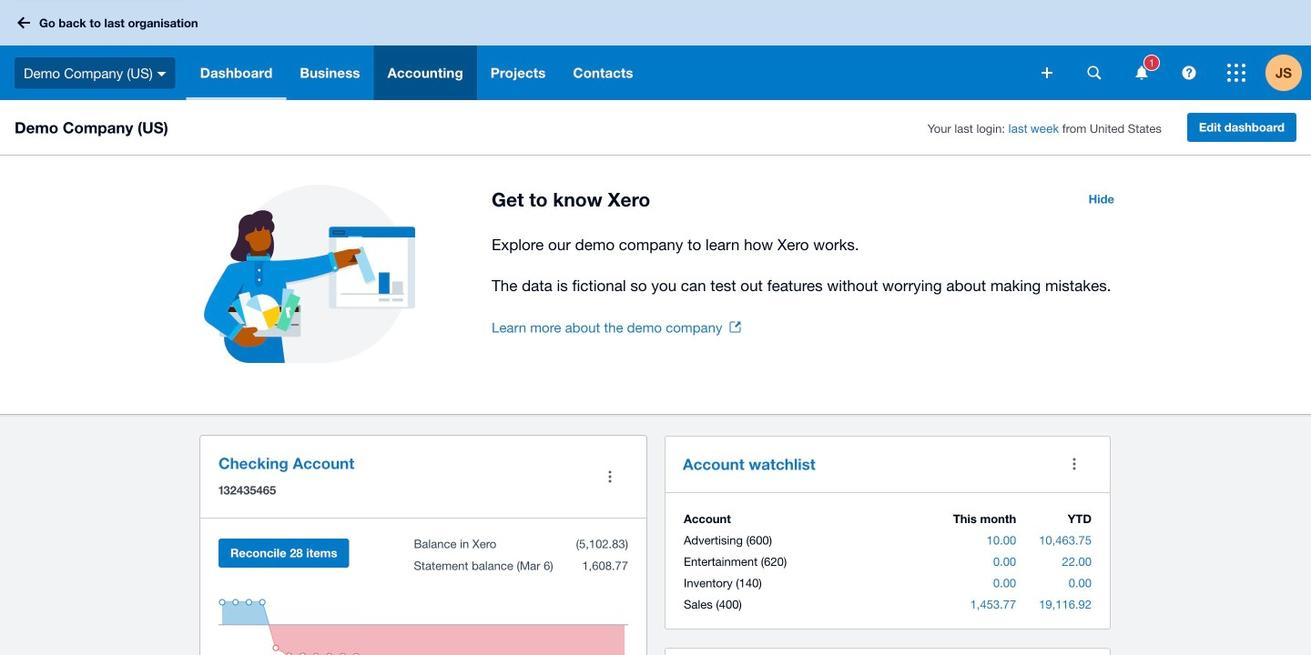 Task type: locate. For each thing, give the bounding box(es) containing it.
svg image
[[17, 17, 30, 29], [1228, 64, 1246, 82], [1088, 66, 1102, 80], [1137, 66, 1148, 80], [1183, 66, 1197, 80], [1042, 67, 1053, 78]]

svg image
[[157, 72, 166, 76]]

banner
[[0, 0, 1312, 100]]

intro banner body element
[[492, 232, 1126, 299]]

manage menu toggle image
[[592, 459, 629, 496]]



Task type: vqa. For each thing, say whether or not it's contained in the screenshot.
1st svg icon from right
yes



